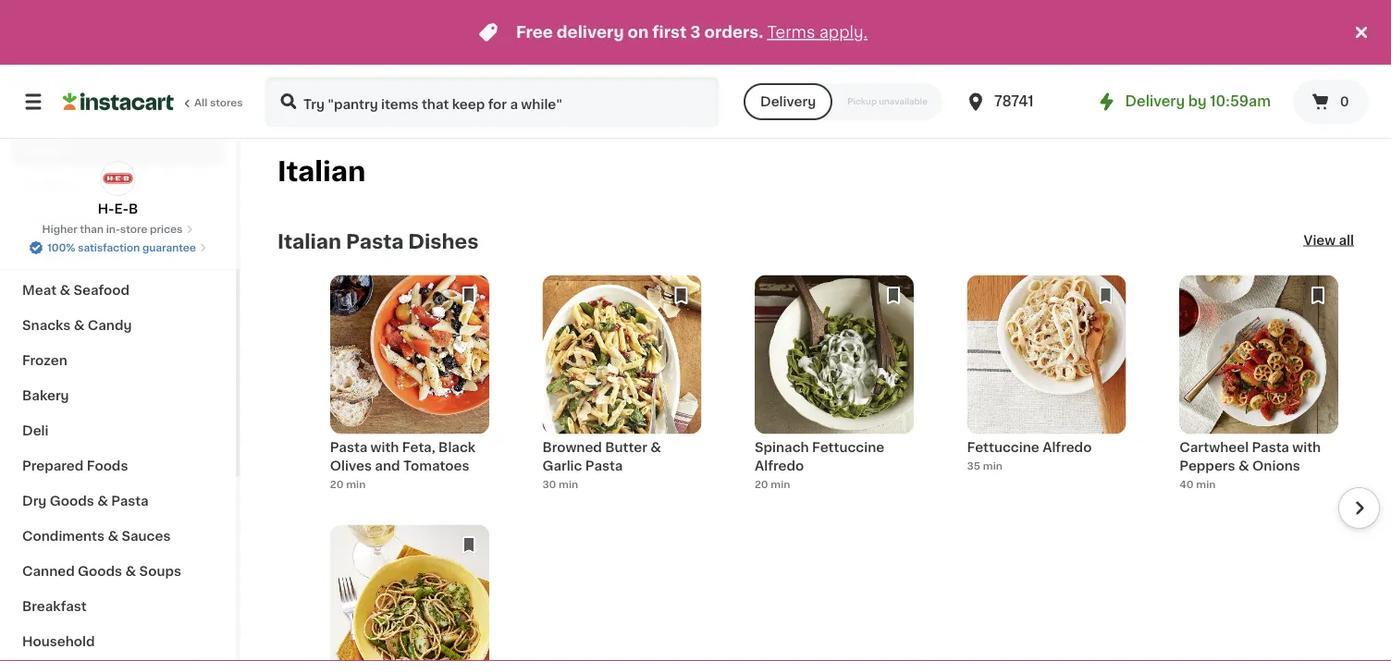 Task type: vqa. For each thing, say whether or not it's contained in the screenshot.
"the" inside in the lower right corner of a store's homepage.
no



Task type: describe. For each thing, give the bounding box(es) containing it.
b
[[129, 203, 138, 216]]

all
[[1340, 234, 1355, 247]]

20 min for pasta with feta, black olives and tomatoes
[[330, 479, 366, 490]]

pasta left the dishes
[[346, 232, 404, 252]]

breakfast link
[[11, 589, 225, 625]]

e-
[[114, 203, 129, 216]]

store
[[120, 224, 147, 235]]

bakery
[[22, 390, 69, 403]]

& left sauces
[[108, 530, 119, 543]]

snacks & candy link
[[11, 308, 225, 343]]

delivery for delivery
[[761, 95, 816, 108]]

produce link
[[11, 168, 225, 203]]

on
[[628, 25, 649, 40]]

& left eggs
[[61, 214, 72, 227]]

& right meat
[[60, 284, 70, 297]]

view
[[1304, 234, 1336, 247]]

higher than in-store prices
[[42, 224, 183, 235]]

feta,
[[402, 441, 436, 454]]

100% satisfaction guarantee button
[[29, 237, 207, 255]]

78741 button
[[965, 76, 1076, 128]]

all stores
[[194, 98, 243, 108]]

browned
[[543, 441, 602, 454]]

20 for pasta with feta, black olives and tomatoes
[[330, 479, 344, 490]]

goods for canned
[[78, 565, 122, 578]]

onions
[[1253, 459, 1301, 472]]

prepared
[[22, 460, 84, 473]]

snacks
[[22, 319, 71, 332]]

meat & seafood link
[[11, 273, 225, 308]]

deli
[[22, 425, 49, 438]]

pasta with feta, black olives and tomatoes
[[330, 441, 476, 472]]

recipe card group containing fettuccine alfredo
[[968, 275, 1127, 503]]

breakfast
[[22, 601, 87, 614]]

min for fettuccine alfredo
[[984, 461, 1003, 471]]

than
[[80, 224, 104, 235]]

italian for italian
[[278, 158, 366, 185]]

condiments
[[22, 530, 105, 543]]

household link
[[11, 625, 225, 660]]

100%
[[47, 243, 75, 253]]

pasta inside the cartwheel pasta with peppers & onions
[[1253, 441, 1290, 454]]

min for cartwheel pasta with peppers & onions
[[1197, 479, 1216, 490]]

higher than in-store prices link
[[42, 222, 194, 237]]

with inside the cartwheel pasta with peppers & onions
[[1293, 441, 1322, 454]]

3
[[691, 25, 701, 40]]

view all link
[[1304, 231, 1355, 253]]

35
[[968, 461, 981, 471]]

apply.
[[820, 25, 868, 40]]

spinach
[[755, 441, 809, 454]]

guarantee
[[142, 243, 196, 253]]

browned butter & garlic pasta
[[543, 441, 662, 472]]

snacks & candy
[[22, 319, 132, 332]]

min for browned butter & garlic pasta
[[559, 479, 579, 490]]

canned
[[22, 565, 75, 578]]

min for spinach fettuccine alfredo
[[771, 479, 791, 490]]

Search field
[[267, 78, 718, 126]]

dairy & eggs
[[22, 214, 109, 227]]

20 for spinach fettuccine alfredo
[[755, 479, 769, 490]]

delivery by 10:59am link
[[1096, 91, 1272, 113]]

30 min
[[543, 479, 579, 490]]

& left soups
[[125, 565, 136, 578]]

35 min
[[968, 461, 1003, 471]]

deli link
[[11, 414, 225, 449]]

fettuccine inside "spinach fettuccine alfredo"
[[813, 441, 885, 454]]

delivery for delivery by 10:59am
[[1126, 95, 1186, 108]]

condiments & sauces link
[[11, 519, 225, 554]]

peppers
[[1180, 459, 1236, 472]]

h-e-b
[[98, 203, 138, 216]]

item carousel region
[[278, 275, 1381, 662]]

with inside pasta with feta, black olives and tomatoes
[[371, 441, 399, 454]]

meat
[[22, 284, 56, 297]]

instacart logo image
[[63, 91, 174, 113]]

terms
[[768, 25, 816, 40]]

delivery by 10:59am
[[1126, 95, 1272, 108]]

foods
[[87, 460, 128, 473]]

& inside the cartwheel pasta with peppers & onions
[[1239, 459, 1250, 472]]

40 min
[[1180, 479, 1216, 490]]

garlic
[[543, 459, 582, 472]]

h-
[[98, 203, 114, 216]]

dry
[[22, 495, 47, 508]]

78741
[[995, 95, 1034, 108]]

household
[[22, 636, 95, 649]]

recipe card group containing pasta with feta, black olives and tomatoes
[[330, 275, 489, 503]]

recipe card group containing browned butter & garlic pasta
[[543, 275, 702, 503]]

bakery link
[[11, 378, 225, 414]]

cartwheel pasta with peppers & onions
[[1180, 441, 1322, 472]]

free delivery on first 3 orders. terms apply.
[[516, 25, 868, 40]]

and
[[375, 459, 400, 472]]



Task type: locate. For each thing, give the bounding box(es) containing it.
& inside browned butter & garlic pasta
[[651, 441, 662, 454]]

&
[[61, 214, 72, 227], [60, 284, 70, 297], [74, 319, 85, 332], [651, 441, 662, 454], [1239, 459, 1250, 472], [97, 495, 108, 508], [108, 530, 119, 543], [125, 565, 136, 578]]

delivery down the terms
[[761, 95, 816, 108]]

prepared foods
[[22, 460, 128, 473]]

20 min
[[330, 479, 366, 490], [755, 479, 791, 490]]

1 horizontal spatial alfredo
[[1043, 441, 1092, 454]]

in-
[[106, 224, 120, 235]]

1 horizontal spatial 20 min
[[755, 479, 791, 490]]

terms apply. link
[[768, 25, 868, 40]]

view all
[[1304, 234, 1355, 247]]

with up onions
[[1293, 441, 1322, 454]]

fettuccine alfredo
[[968, 441, 1092, 454]]

& left candy
[[74, 319, 85, 332]]

20 min down olives
[[330, 479, 366, 490]]

2 with from the left
[[1293, 441, 1322, 454]]

0 horizontal spatial 20
[[330, 479, 344, 490]]

prices
[[150, 224, 183, 235]]

italian
[[278, 158, 366, 185], [278, 232, 342, 252]]

spinach fettuccine alfredo
[[755, 441, 885, 472]]

with up and
[[371, 441, 399, 454]]

& left onions
[[1239, 459, 1250, 472]]

pasta
[[346, 232, 404, 252], [330, 441, 368, 454], [1253, 441, 1290, 454], [586, 459, 623, 472], [111, 495, 149, 508]]

produce
[[22, 179, 79, 192]]

tomatoes
[[403, 459, 470, 472]]

1 20 from the left
[[330, 479, 344, 490]]

1 vertical spatial italian
[[278, 232, 342, 252]]

recipes link
[[11, 132, 225, 168]]

higher
[[42, 224, 77, 235]]

alfredo
[[1043, 441, 1092, 454], [755, 459, 804, 472]]

delivery
[[1126, 95, 1186, 108], [761, 95, 816, 108]]

meat & seafood
[[22, 284, 130, 297]]

recipe card group containing spinach fettuccine alfredo
[[755, 275, 914, 503]]

pasta up olives
[[330, 441, 368, 454]]

dairy
[[22, 214, 58, 227]]

condiments & sauces
[[22, 530, 171, 543]]

sauces
[[122, 530, 171, 543]]

20 min down spinach
[[755, 479, 791, 490]]

20
[[330, 479, 344, 490], [755, 479, 769, 490]]

frozen
[[22, 354, 67, 367]]

satisfaction
[[78, 243, 140, 253]]

pasta inside pasta with feta, black olives and tomatoes
[[330, 441, 368, 454]]

1 20 min from the left
[[330, 479, 366, 490]]

cartwheel
[[1180, 441, 1249, 454]]

1 horizontal spatial with
[[1293, 441, 1322, 454]]

& down 'foods' at bottom left
[[97, 495, 108, 508]]

dairy & eggs link
[[11, 203, 225, 238]]

min down spinach
[[771, 479, 791, 490]]

20 down spinach
[[755, 479, 769, 490]]

italian for italian pasta dishes
[[278, 232, 342, 252]]

pasta inside dry goods & pasta link
[[111, 495, 149, 508]]

service type group
[[744, 83, 943, 120]]

20 down olives
[[330, 479, 344, 490]]

beverages
[[22, 249, 93, 262]]

2 20 min from the left
[[755, 479, 791, 490]]

1 horizontal spatial 20
[[755, 479, 769, 490]]

min down peppers
[[1197, 479, 1216, 490]]

eggs
[[75, 214, 109, 227]]

pasta down butter
[[586, 459, 623, 472]]

h-e-b logo image
[[100, 161, 136, 196]]

0 horizontal spatial 20 min
[[330, 479, 366, 490]]

0 vertical spatial alfredo
[[1043, 441, 1092, 454]]

pasta down prepared foods link
[[111, 495, 149, 508]]

1 horizontal spatial delivery
[[1126, 95, 1186, 108]]

by
[[1189, 95, 1207, 108]]

2 20 from the left
[[755, 479, 769, 490]]

with
[[371, 441, 399, 454], [1293, 441, 1322, 454]]

delivery left 'by'
[[1126, 95, 1186, 108]]

delivery button
[[744, 83, 833, 120]]

pasta inside browned butter & garlic pasta
[[586, 459, 623, 472]]

0 button
[[1294, 80, 1370, 124]]

goods
[[50, 495, 94, 508], [78, 565, 122, 578]]

0
[[1341, 95, 1350, 108]]

None search field
[[265, 76, 720, 128]]

first
[[653, 25, 687, 40]]

alfredo inside "spinach fettuccine alfredo"
[[755, 459, 804, 472]]

1 fettuccine from the left
[[813, 441, 885, 454]]

min for pasta with feta, black olives and tomatoes
[[346, 479, 366, 490]]

1 vertical spatial goods
[[78, 565, 122, 578]]

delivery inside 'button'
[[761, 95, 816, 108]]

20 min for spinach fettuccine alfredo
[[755, 479, 791, 490]]

min right the 35
[[984, 461, 1003, 471]]

0 horizontal spatial delivery
[[761, 95, 816, 108]]

beverages link
[[11, 238, 225, 273]]

h-e-b link
[[98, 161, 138, 218]]

100% satisfaction guarantee
[[47, 243, 196, 253]]

40
[[1180, 479, 1194, 490]]

prepared foods link
[[11, 449, 225, 484]]

stores
[[210, 98, 243, 108]]

0 horizontal spatial alfredo
[[755, 459, 804, 472]]

goods down prepared foods
[[50, 495, 94, 508]]

fettuccine right spinach
[[813, 441, 885, 454]]

dishes
[[408, 232, 479, 252]]

dry goods & pasta
[[22, 495, 149, 508]]

goods for dry
[[50, 495, 94, 508]]

min right 30 on the bottom
[[559, 479, 579, 490]]

& right butter
[[651, 441, 662, 454]]

1 with from the left
[[371, 441, 399, 454]]

seafood
[[74, 284, 130, 297]]

0 horizontal spatial fettuccine
[[813, 441, 885, 454]]

2 italian from the top
[[278, 232, 342, 252]]

limited time offer region
[[0, 0, 1351, 65]]

recipe card group
[[330, 275, 489, 503], [543, 275, 702, 503], [755, 275, 914, 503], [968, 275, 1127, 503], [1180, 275, 1339, 503], [330, 525, 489, 662]]

all
[[194, 98, 208, 108]]

1 vertical spatial alfredo
[[755, 459, 804, 472]]

candy
[[88, 319, 132, 332]]

fettuccine up the 35 min
[[968, 441, 1040, 454]]

canned goods & soups link
[[11, 554, 225, 589]]

butter
[[605, 441, 648, 454]]

soups
[[139, 565, 181, 578]]

goods down condiments & sauces
[[78, 565, 122, 578]]

free
[[516, 25, 553, 40]]

10:59am
[[1211, 95, 1272, 108]]

30
[[543, 479, 557, 490]]

olives
[[330, 459, 372, 472]]

1 horizontal spatial fettuccine
[[968, 441, 1040, 454]]

1 italian from the top
[[278, 158, 366, 185]]

frozen link
[[11, 343, 225, 378]]

pasta up onions
[[1253, 441, 1290, 454]]

0 vertical spatial italian
[[278, 158, 366, 185]]

min down olives
[[346, 479, 366, 490]]

italian pasta dishes
[[278, 232, 479, 252]]

canned goods & soups
[[22, 565, 181, 578]]

recipe card group containing cartwheel pasta with peppers & onions
[[1180, 275, 1339, 503]]

2 fettuccine from the left
[[968, 441, 1040, 454]]

orders.
[[705, 25, 764, 40]]

delivery
[[557, 25, 624, 40]]

0 vertical spatial goods
[[50, 495, 94, 508]]

all stores link
[[63, 76, 244, 128]]

recipes
[[22, 143, 77, 156]]

0 horizontal spatial with
[[371, 441, 399, 454]]



